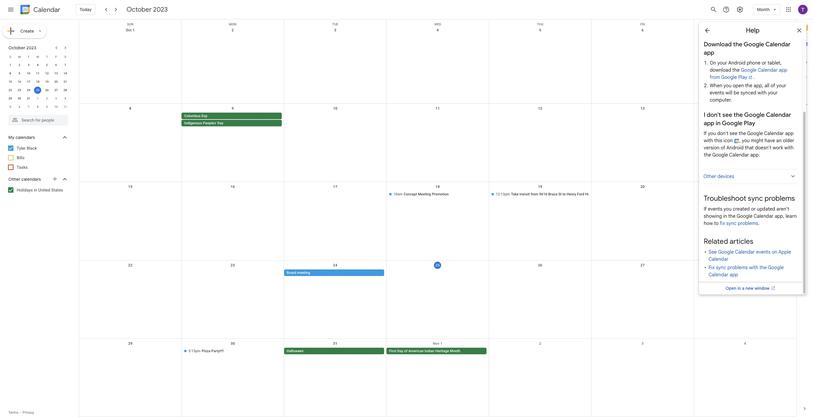 Task type: describe. For each thing, give the bounding box(es) containing it.
from
[[531, 192, 539, 196]]

5 for 1
[[46, 63, 48, 67]]

1 horizontal spatial 11
[[64, 105, 67, 108]]

heritage
[[436, 349, 450, 353]]

calendar
[[33, 6, 60, 14]]

29 for nov 1
[[128, 341, 133, 346]]

11 for october 2023
[[36, 72, 39, 75]]

23 inside "row group"
[[18, 88, 21, 92]]

states
[[51, 188, 63, 192]]

today button
[[76, 2, 96, 17]]

1 vertical spatial 16
[[231, 185, 235, 189]]

november 11 element
[[62, 103, 69, 111]]

st
[[559, 192, 562, 196]]

november 4 element
[[62, 95, 69, 102]]

16 element
[[16, 78, 23, 85]]

day for columbus
[[202, 114, 208, 118]]

1 horizontal spatial 18
[[436, 185, 440, 189]]

12:13pm take transit from 9616 brace st to henry ford hospital
[[496, 192, 599, 196]]

black
[[27, 146, 37, 151]]

27 element
[[53, 87, 60, 94]]

grid containing oct 1
[[79, 19, 797, 417]]

10 for sun
[[333, 106, 338, 111]]

pizza
[[202, 349, 211, 353]]

take
[[512, 192, 519, 196]]

wed
[[435, 22, 442, 26]]

columbus
[[184, 114, 201, 118]]

30 for 1
[[18, 97, 21, 100]]

oct 1
[[126, 28, 135, 32]]

27 inside 27 'element'
[[54, 88, 58, 92]]

10am
[[394, 192, 403, 196]]

transit
[[520, 192, 530, 196]]

board meeting button
[[284, 269, 385, 276]]

month inside button
[[450, 349, 461, 353]]

to
[[563, 192, 566, 196]]

november 3 element
[[53, 95, 60, 102]]

in
[[34, 188, 37, 192]]

1 horizontal spatial october
[[127, 5, 152, 14]]

tyler black
[[17, 146, 37, 151]]

12:13pm
[[496, 192, 510, 196]]

10am concept meeting promotion
[[394, 192, 449, 196]]

18 inside 18 element
[[36, 80, 39, 83]]

12 for sun
[[539, 106, 543, 111]]

8 for october 2023
[[9, 72, 11, 75]]

party!!!!
[[212, 349, 224, 353]]

halloween button
[[284, 348, 385, 354]]

ford
[[578, 192, 585, 196]]

row group containing 1
[[6, 61, 70, 111]]

9616
[[540, 192, 548, 196]]

9 for october 2023
[[19, 72, 20, 75]]

other
[[8, 177, 20, 182]]

19 inside grid
[[539, 185, 543, 189]]

first day of american indian heritage month button
[[387, 348, 487, 354]]

15 inside "row group"
[[9, 80, 12, 83]]

november 9 element
[[43, 103, 51, 111]]

indian
[[425, 349, 435, 353]]

board meeting
[[287, 271, 310, 275]]

9 for sun
[[232, 106, 234, 111]]

20 inside "row group"
[[54, 80, 58, 83]]

1 vertical spatial day
[[218, 121, 224, 125]]

26 element
[[43, 87, 51, 94]]

1 s from the left
[[9, 55, 11, 58]]

terms – privacy
[[8, 411, 34, 415]]

november 2 element
[[43, 95, 51, 102]]

indigenous
[[184, 121, 202, 125]]

terms link
[[8, 411, 18, 415]]

19 element
[[43, 78, 51, 85]]

30 for nov 1
[[231, 341, 235, 346]]

31 for 1
[[27, 97, 30, 100]]

11 for sun
[[436, 106, 440, 111]]

28 element
[[62, 87, 69, 94]]

16 inside 'element'
[[18, 80, 21, 83]]

1 up 15 element
[[9, 63, 11, 67]]

privacy link
[[23, 411, 34, 415]]

board
[[287, 271, 296, 275]]

23 element
[[16, 87, 23, 94]]

my calendars
[[8, 135, 35, 140]]

1 horizontal spatial 24
[[333, 263, 338, 267]]

0 vertical spatial 7
[[64, 63, 66, 67]]

month inside popup button
[[758, 7, 771, 12]]

24 inside 24 element
[[27, 88, 30, 92]]

1 horizontal spatial 17
[[333, 185, 338, 189]]

holidays in united states
[[17, 188, 63, 192]]

tyler
[[17, 146, 26, 151]]

row containing oct 1
[[79, 25, 797, 104]]

12 element
[[43, 70, 51, 77]]

row containing s
[[6, 53, 70, 61]]

row containing sun
[[79, 19, 797, 26]]

october 2023 grid
[[6, 53, 70, 111]]

meeting
[[297, 271, 310, 275]]

other calendars button
[[1, 174, 74, 184]]

23 inside grid
[[231, 263, 235, 267]]

5:15pm pizza party!!!!
[[189, 349, 224, 353]]

my calendars button
[[1, 133, 74, 142]]

month button
[[754, 2, 781, 17]]

1 horizontal spatial 9
[[46, 105, 48, 108]]

0 horizontal spatial 2023
[[26, 45, 36, 50]]

other calendars
[[8, 177, 41, 182]]

henry
[[567, 192, 577, 196]]

1 right nov
[[441, 341, 443, 346]]

6 inside november 6 element
[[19, 105, 20, 108]]

5 for oct 1
[[540, 28, 542, 32]]

15 element
[[7, 78, 14, 85]]

calendar heading
[[32, 6, 60, 14]]

sun
[[127, 22, 134, 26]]

1 vertical spatial 22
[[128, 263, 133, 267]]

24 element
[[25, 87, 32, 94]]

31 element
[[25, 95, 32, 102]]

1 vertical spatial 20
[[641, 185, 645, 189]]

8 for sun
[[129, 106, 132, 111]]

first day of american indian heritage month
[[390, 349, 461, 353]]

nov
[[433, 341, 440, 346]]

row containing 5
[[6, 103, 70, 111]]

columbus day button
[[182, 113, 282, 119]]



Task type: vqa. For each thing, say whether or not it's contained in the screenshot.


Task type: locate. For each thing, give the bounding box(es) containing it.
31 up halloween button
[[333, 341, 338, 346]]

Search for people text field
[[12, 115, 65, 125]]

2 t from the left
[[46, 55, 48, 58]]

0 vertical spatial 29
[[9, 97, 12, 100]]

29 for 1
[[9, 97, 12, 100]]

0 vertical spatial 27
[[54, 88, 58, 92]]

1 horizontal spatial 6
[[55, 63, 57, 67]]

november 8 element
[[34, 103, 41, 111]]

1 horizontal spatial 25
[[436, 263, 440, 267]]

my calendars list
[[1, 143, 74, 172]]

0 horizontal spatial 23
[[18, 88, 21, 92]]

0 vertical spatial month
[[758, 7, 771, 12]]

0 vertical spatial october 2023
[[127, 5, 168, 14]]

1
[[133, 28, 135, 32], [9, 63, 11, 67], [37, 97, 39, 100], [441, 341, 443, 346]]

fri
[[641, 22, 646, 26]]

0 vertical spatial 24
[[27, 88, 30, 92]]

13
[[54, 72, 58, 75], [641, 106, 645, 111]]

22 element
[[7, 87, 14, 94]]

31 inside "row group"
[[27, 97, 30, 100]]

first
[[390, 349, 397, 353]]

10 for october 2023
[[27, 72, 30, 75]]

17 inside "row group"
[[27, 80, 30, 83]]

31
[[27, 97, 30, 100], [333, 341, 338, 346]]

19 inside "row group"
[[45, 80, 49, 83]]

1 horizontal spatial 10
[[54, 105, 58, 108]]

1 horizontal spatial 2023
[[153, 5, 168, 14]]

5 inside grid
[[540, 28, 542, 32]]

10 inside grid
[[333, 106, 338, 111]]

column header inside row
[[695, 19, 797, 25]]

thu
[[538, 22, 544, 26]]

1 vertical spatial 29
[[128, 341, 133, 346]]

17
[[27, 80, 30, 83], [333, 185, 338, 189]]

22 inside "row group"
[[9, 88, 12, 92]]

month right the heritage
[[450, 349, 461, 353]]

2 horizontal spatial 11
[[436, 106, 440, 111]]

24 down 17 element
[[27, 88, 30, 92]]

1 horizontal spatial 7
[[64, 63, 66, 67]]

2 s from the left
[[64, 55, 66, 58]]

day right peoples'
[[218, 121, 224, 125]]

holidays
[[17, 188, 33, 192]]

0 horizontal spatial 25
[[36, 88, 39, 92]]

0 horizontal spatial 12
[[45, 72, 49, 75]]

day for first
[[398, 349, 404, 353]]

9 down november 2 element at the top
[[46, 105, 48, 108]]

0 horizontal spatial 9
[[19, 72, 20, 75]]

create button
[[2, 24, 47, 38]]

0 vertical spatial 23
[[18, 88, 21, 92]]

tab list
[[797, 19, 814, 400]]

13 inside 'element'
[[54, 72, 58, 75]]

6 for oct 1
[[642, 28, 644, 32]]

0 horizontal spatial 28
[[64, 88, 67, 92]]

s left m
[[9, 55, 11, 58]]

1 horizontal spatial 30
[[231, 341, 235, 346]]

0 horizontal spatial 5
[[9, 105, 11, 108]]

7
[[64, 63, 66, 67], [28, 105, 29, 108]]

0 horizontal spatial 19
[[45, 80, 49, 83]]

30 element
[[16, 95, 23, 102]]

1 horizontal spatial t
[[46, 55, 48, 58]]

1 t from the left
[[28, 55, 30, 58]]

main drawer image
[[7, 6, 14, 13]]

1 horizontal spatial day
[[218, 121, 224, 125]]

12 inside grid
[[539, 106, 543, 111]]

row group
[[6, 61, 70, 111]]

24 up board meeting button
[[333, 263, 338, 267]]

18
[[36, 80, 39, 83], [436, 185, 440, 189]]

1 vertical spatial 27
[[641, 263, 645, 267]]

halloween
[[287, 349, 304, 353]]

0 horizontal spatial 20
[[54, 80, 58, 83]]

6 down fri
[[642, 28, 644, 32]]

october
[[127, 5, 152, 14], [8, 45, 25, 50]]

0 vertical spatial 13
[[54, 72, 58, 75]]

2
[[232, 28, 234, 32], [19, 63, 20, 67], [46, 97, 48, 100], [540, 341, 542, 346]]

1 horizontal spatial s
[[64, 55, 66, 58]]

0 horizontal spatial 29
[[9, 97, 12, 100]]

9 up columbus day button
[[232, 106, 234, 111]]

11 element
[[34, 70, 41, 77]]

5 down the 29 element on the left top of the page
[[9, 105, 11, 108]]

28
[[64, 88, 67, 92], [744, 263, 748, 267]]

0 horizontal spatial october 2023
[[8, 45, 36, 50]]

12 inside "row group"
[[45, 72, 49, 75]]

1 vertical spatial october
[[8, 45, 25, 50]]

14 element
[[62, 70, 69, 77]]

american
[[409, 349, 424, 353]]

0 horizontal spatial t
[[28, 55, 30, 58]]

0 horizontal spatial october
[[8, 45, 25, 50]]

october 2023
[[127, 5, 168, 14], [8, 45, 36, 50]]

31 for nov 1
[[333, 341, 338, 346]]

promotion
[[432, 192, 449, 196]]

0 horizontal spatial 8
[[9, 72, 11, 75]]

1 horizontal spatial 13
[[641, 106, 645, 111]]

3
[[335, 28, 337, 32], [28, 63, 29, 67], [55, 97, 57, 100], [642, 341, 644, 346]]

9
[[19, 72, 20, 75], [46, 105, 48, 108], [232, 106, 234, 111]]

1 vertical spatial calendars
[[21, 177, 41, 182]]

9 up 16 'element'
[[19, 72, 20, 75]]

calendars up in
[[21, 177, 41, 182]]

25 inside cell
[[36, 88, 39, 92]]

5 up 12 element
[[46, 63, 48, 67]]

1 horizontal spatial 31
[[333, 341, 338, 346]]

20
[[54, 80, 58, 83], [641, 185, 645, 189]]

1 vertical spatial 28
[[744, 263, 748, 267]]

1 vertical spatial 17
[[333, 185, 338, 189]]

24
[[27, 88, 30, 92], [333, 263, 338, 267]]

7 inside november 7 "element"
[[28, 105, 29, 108]]

calendar element
[[19, 4, 60, 17]]

november 10 element
[[53, 103, 60, 111]]

brace
[[549, 192, 558, 196]]

day
[[202, 114, 208, 118], [218, 121, 224, 125], [398, 349, 404, 353]]

calendars inside the my calendars 'dropdown button'
[[16, 135, 35, 140]]

1 horizontal spatial 8
[[37, 105, 39, 108]]

1 vertical spatial 30
[[231, 341, 235, 346]]

7 up 14
[[64, 63, 66, 67]]

1 vertical spatial october 2023
[[8, 45, 36, 50]]

1 vertical spatial 2023
[[26, 45, 36, 50]]

oct
[[126, 28, 132, 32]]

t
[[28, 55, 30, 58], [46, 55, 48, 58]]

0 vertical spatial 26
[[45, 88, 49, 92]]

13 for sun
[[641, 106, 645, 111]]

28 inside 28 element
[[64, 88, 67, 92]]

1 inside november 1 element
[[37, 97, 39, 100]]

calendars for other calendars
[[21, 177, 41, 182]]

0 vertical spatial 22
[[9, 88, 12, 92]]

m
[[18, 55, 21, 58]]

1 horizontal spatial 26
[[539, 263, 543, 267]]

0 horizontal spatial 26
[[45, 88, 49, 92]]

my
[[8, 135, 14, 140]]

0 horizontal spatial 31
[[27, 97, 30, 100]]

0 horizontal spatial 24
[[27, 88, 30, 92]]

october up m
[[8, 45, 25, 50]]

1 vertical spatial 7
[[28, 105, 29, 108]]

0 vertical spatial 16
[[18, 80, 21, 83]]

t left f
[[46, 55, 48, 58]]

settings menu image
[[737, 6, 744, 13]]

1 vertical spatial 23
[[231, 263, 235, 267]]

column header
[[695, 19, 797, 25]]

2 horizontal spatial 8
[[129, 106, 132, 111]]

1 horizontal spatial october 2023
[[127, 5, 168, 14]]

nov 1
[[433, 341, 443, 346]]

support image
[[723, 6, 731, 13]]

5 down thu
[[540, 28, 542, 32]]

1 down 25, today element
[[37, 97, 39, 100]]

13 element
[[53, 70, 60, 77]]

0 vertical spatial calendars
[[16, 135, 35, 140]]

1 horizontal spatial 20
[[641, 185, 645, 189]]

8
[[9, 72, 11, 75], [37, 105, 39, 108], [129, 106, 132, 111]]

1 horizontal spatial 16
[[231, 185, 235, 189]]

calendars
[[16, 135, 35, 140], [21, 177, 41, 182]]

6 down 30 element
[[19, 105, 20, 108]]

21 element
[[62, 78, 69, 85]]

1 vertical spatial 5
[[46, 63, 48, 67]]

6 for 1
[[55, 63, 57, 67]]

month
[[758, 7, 771, 12], [450, 349, 461, 353]]

0 vertical spatial 2023
[[153, 5, 168, 14]]

17 element
[[25, 78, 32, 85]]

11
[[36, 72, 39, 75], [64, 105, 67, 108], [436, 106, 440, 111]]

1 vertical spatial 13
[[641, 106, 645, 111]]

s right f
[[64, 55, 66, 58]]

25
[[36, 88, 39, 92], [436, 263, 440, 267]]

29 inside "row group"
[[9, 97, 12, 100]]

today
[[80, 7, 92, 12]]

f
[[55, 55, 57, 58]]

15
[[9, 80, 12, 83], [128, 185, 133, 189]]

6
[[642, 28, 644, 32], [55, 63, 57, 67], [19, 105, 20, 108]]

create
[[20, 28, 34, 34]]

cell
[[79, 113, 182, 127], [182, 113, 284, 127], [284, 113, 387, 127], [387, 113, 489, 127], [592, 113, 695, 127], [695, 113, 797, 127], [79, 191, 182, 198], [182, 191, 284, 198], [284, 191, 387, 198], [592, 191, 695, 198], [695, 191, 797, 198], [79, 269, 182, 277], [182, 269, 284, 277], [387, 269, 489, 277], [592, 269, 695, 277], [695, 269, 797, 277], [79, 348, 182, 355], [592, 348, 695, 355], [695, 348, 797, 355]]

20 element
[[53, 78, 60, 85]]

0 horizontal spatial 13
[[54, 72, 58, 75]]

0 vertical spatial 12
[[45, 72, 49, 75]]

calendars for my calendars
[[16, 135, 35, 140]]

0 vertical spatial 28
[[64, 88, 67, 92]]

t left w
[[28, 55, 30, 58]]

calendars up tyler black
[[16, 135, 35, 140]]

of
[[405, 349, 408, 353]]

1 vertical spatial 26
[[539, 263, 543, 267]]

row
[[79, 19, 797, 26], [79, 25, 797, 104], [6, 53, 70, 61], [6, 61, 70, 69], [6, 69, 70, 78], [6, 78, 70, 86], [6, 86, 70, 94], [6, 94, 70, 103], [6, 103, 70, 111], [79, 104, 797, 182], [79, 182, 797, 260], [79, 260, 797, 339], [79, 339, 797, 417]]

0 horizontal spatial 10
[[27, 72, 30, 75]]

10
[[27, 72, 30, 75], [54, 105, 58, 108], [333, 106, 338, 111]]

peoples'
[[203, 121, 217, 125]]

calendars inside other calendars "dropdown button"
[[21, 177, 41, 182]]

1 horizontal spatial 12
[[539, 106, 543, 111]]

18 up the promotion
[[436, 185, 440, 189]]

0 horizontal spatial 16
[[18, 80, 21, 83]]

row containing 1
[[6, 61, 70, 69]]

0 horizontal spatial 27
[[54, 88, 58, 92]]

1 horizontal spatial 27
[[641, 263, 645, 267]]

tasks
[[17, 165, 28, 170]]

bills
[[17, 155, 25, 160]]

25 inside grid
[[436, 263, 440, 267]]

1 horizontal spatial 15
[[128, 185, 133, 189]]

5
[[540, 28, 542, 32], [46, 63, 48, 67], [9, 105, 11, 108]]

30
[[18, 97, 21, 100], [231, 341, 235, 346]]

1 horizontal spatial 5
[[46, 63, 48, 67]]

0 horizontal spatial 18
[[36, 80, 39, 83]]

november 5 element
[[7, 103, 14, 111]]

7 down 31 element
[[28, 105, 29, 108]]

29
[[9, 97, 12, 100], [128, 341, 133, 346]]

1 vertical spatial 25
[[436, 263, 440, 267]]

concept
[[404, 192, 417, 196]]

None search field
[[0, 112, 74, 125]]

19
[[45, 80, 49, 83], [539, 185, 543, 189]]

hospital
[[586, 192, 599, 196]]

0 horizontal spatial 7
[[28, 105, 29, 108]]

0 horizontal spatial 22
[[9, 88, 12, 92]]

18 down the '11' element
[[36, 80, 39, 83]]

indigenous peoples' day button
[[182, 120, 282, 126]]

0 horizontal spatial s
[[9, 55, 11, 58]]

1 vertical spatial 19
[[539, 185, 543, 189]]

1 vertical spatial 6
[[55, 63, 57, 67]]

columbus day indigenous peoples' day
[[184, 114, 224, 125]]

grid
[[79, 19, 797, 417]]

add other calendars image
[[52, 176, 58, 182]]

1 vertical spatial 31
[[333, 341, 338, 346]]

25 cell
[[33, 86, 42, 94]]

23
[[18, 88, 21, 92], [231, 263, 235, 267]]

november 7 element
[[25, 103, 32, 111]]

5 inside november 5 element
[[9, 105, 11, 108]]

1 right oct at the top of page
[[133, 28, 135, 32]]

november 6 element
[[16, 103, 23, 111]]

0 vertical spatial 20
[[54, 80, 58, 83]]

6 down f
[[55, 63, 57, 67]]

2 horizontal spatial 6
[[642, 28, 644, 32]]

19 up "9616" at the right top of page
[[539, 185, 543, 189]]

october up sun
[[127, 5, 152, 14]]

0 horizontal spatial 15
[[9, 80, 12, 83]]

1 vertical spatial 15
[[128, 185, 133, 189]]

privacy
[[23, 411, 34, 415]]

1 horizontal spatial 19
[[539, 185, 543, 189]]

1 horizontal spatial 22
[[128, 263, 133, 267]]

tue
[[333, 22, 339, 26]]

12
[[45, 72, 49, 75], [539, 106, 543, 111]]

–
[[19, 411, 22, 415]]

1 vertical spatial 18
[[436, 185, 440, 189]]

month right settings menu icon
[[758, 7, 771, 12]]

october 2023 up sun
[[127, 5, 168, 14]]

0 vertical spatial 15
[[9, 80, 12, 83]]

2 vertical spatial day
[[398, 349, 404, 353]]

november 1 element
[[34, 95, 41, 102]]

31 down 24 element
[[27, 97, 30, 100]]

day left the of
[[398, 349, 404, 353]]

30 inside "row group"
[[18, 97, 21, 100]]

terms
[[8, 411, 18, 415]]

0 horizontal spatial day
[[202, 114, 208, 118]]

0 horizontal spatial 30
[[18, 97, 21, 100]]

10 inside row
[[54, 105, 58, 108]]

meeting
[[418, 192, 431, 196]]

1 horizontal spatial 23
[[231, 263, 235, 267]]

0 vertical spatial 18
[[36, 80, 39, 83]]

0 vertical spatial 17
[[27, 80, 30, 83]]

14
[[64, 72, 67, 75]]

mon
[[229, 22, 237, 26]]

29 element
[[7, 95, 14, 102]]

10 element
[[25, 70, 32, 77]]

5:15pm
[[189, 349, 201, 353]]

13 for october 2023
[[54, 72, 58, 75]]

day up peoples'
[[202, 114, 208, 118]]

21
[[64, 80, 67, 83]]

0 horizontal spatial month
[[450, 349, 461, 353]]

1 vertical spatial month
[[450, 349, 461, 353]]

2 horizontal spatial 10
[[333, 106, 338, 111]]

26 inside grid
[[539, 263, 543, 267]]

w
[[36, 55, 39, 58]]

october 2023 up m
[[8, 45, 36, 50]]

18 element
[[34, 78, 41, 85]]

26 inside "row group"
[[45, 88, 49, 92]]

25, today element
[[34, 87, 41, 94]]

19 down 12 element
[[45, 80, 49, 83]]

cell containing columbus day
[[182, 113, 284, 127]]

day inside button
[[398, 349, 404, 353]]

12 for october 2023
[[45, 72, 49, 75]]

united
[[38, 188, 50, 192]]



